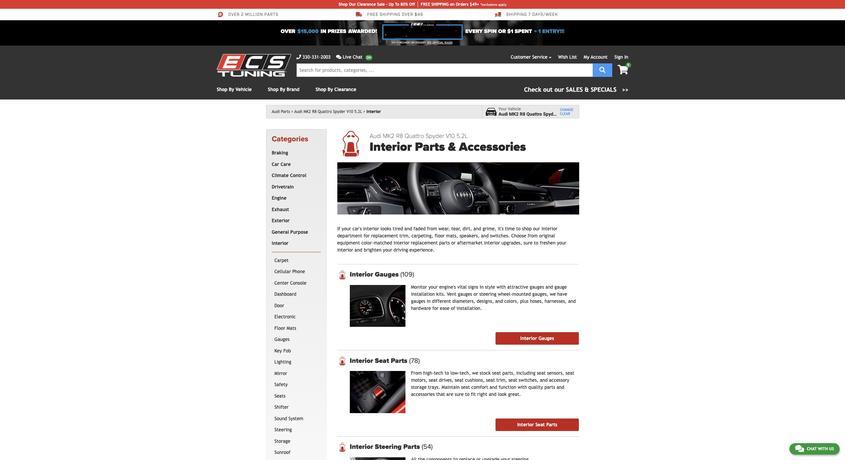 Task type: locate. For each thing, give the bounding box(es) containing it.
2 vertical spatial gauges
[[411, 298, 425, 304]]

or down "mats,"
[[451, 240, 456, 246]]

1 horizontal spatial interior gauges
[[520, 336, 554, 341]]

shipping
[[380, 12, 401, 17]]

interior inside interior gauges link
[[520, 336, 537, 341]]

interior up "original"
[[542, 226, 558, 231]]

interior
[[367, 109, 381, 114], [370, 140, 412, 154], [272, 241, 289, 246], [350, 271, 373, 279], [520, 336, 537, 341], [350, 357, 373, 365], [517, 422, 534, 427], [350, 443, 373, 451]]

style
[[485, 284, 495, 290]]

1 vertical spatial from
[[528, 233, 538, 238]]

shifter
[[274, 405, 289, 410]]

replacement down carpeting,
[[411, 240, 438, 246]]

steering up the interior steering parts thumbnail image
[[375, 443, 402, 451]]

mk2 inside audi mk2 r8 quattro spyder v10 5.2l interior parts & accessories
[[383, 132, 395, 140]]

sure right are
[[455, 392, 464, 397]]

2 horizontal spatial r8
[[520, 111, 525, 117]]

over for over $15,000 in prizes
[[281, 28, 295, 35]]

in down installation
[[427, 298, 431, 304]]

steering inside interior subcategories element
[[274, 427, 292, 433]]

2 horizontal spatial 5.2l
[[568, 111, 577, 117]]

chat with us
[[807, 447, 834, 451]]

from down the our at the right of page
[[528, 233, 538, 238]]

by for vehicle
[[229, 87, 234, 92]]

0 vertical spatial sure
[[524, 240, 533, 246]]

0 vertical spatial trim,
[[399, 233, 410, 238]]

up
[[389, 2, 394, 7]]

cushions,
[[465, 378, 485, 383]]

switches.
[[490, 233, 510, 238]]

mounted
[[512, 291, 531, 297]]

2 horizontal spatial in
[[480, 284, 484, 290]]

-
[[386, 2, 388, 7]]

phone image
[[296, 55, 301, 59]]

0 horizontal spatial gauges
[[274, 337, 290, 342]]

interior gauges
[[350, 271, 400, 279], [520, 336, 554, 341]]

customer
[[511, 54, 531, 60]]

1 horizontal spatial v10
[[446, 132, 455, 140]]

vital
[[457, 284, 467, 290]]

interior link
[[270, 238, 319, 249]]

1 horizontal spatial interior seat parts
[[517, 422, 557, 427]]

1 horizontal spatial seat
[[535, 422, 545, 427]]

2 horizontal spatial gauges
[[530, 284, 544, 290]]

my account link
[[584, 54, 608, 60]]

1 vertical spatial parts
[[439, 240, 450, 246]]

replacement down looks
[[371, 233, 398, 238]]

over inside "link"
[[228, 12, 240, 17]]

steering
[[274, 427, 292, 433], [375, 443, 402, 451]]

from up floor
[[427, 226, 437, 231]]

80%
[[401, 2, 408, 7]]

0 vertical spatial in
[[321, 28, 326, 35]]

in left prizes
[[321, 28, 326, 35]]

1 horizontal spatial gauges
[[375, 271, 399, 279]]

interior down equipment
[[337, 247, 353, 253]]

or left $1
[[498, 28, 506, 35]]

331-
[[312, 54, 321, 60]]

by left brand
[[280, 87, 285, 92]]

5.2l inside audi mk2 r8 quattro spyder v10 5.2l interior parts & accessories
[[457, 132, 468, 140]]

ecs tuning image
[[217, 54, 291, 77]]

over 2 million parts link
[[217, 11, 279, 18]]

your vehicle audi mk2 r8 quattro spyder v10 5.2l
[[499, 107, 577, 117]]

maintain
[[442, 385, 460, 390]]

1 vertical spatial clearance
[[335, 87, 356, 92]]

sale
[[377, 2, 385, 7]]

and right comfort
[[490, 385, 497, 390]]

trim,
[[399, 233, 410, 238], [496, 378, 507, 383]]

and right harnesses,
[[568, 298, 576, 304]]

1 vertical spatial trim,
[[496, 378, 507, 383]]

to
[[395, 2, 399, 7]]

1 vertical spatial steering
[[375, 443, 402, 451]]

by up audi mk2 r8 quattro spyder v10 5.2l link
[[328, 87, 333, 92]]

change clear
[[560, 108, 574, 116]]

comments image
[[336, 55, 341, 59]]

experience.
[[410, 247, 435, 253]]

seat down low-
[[455, 378, 464, 383]]

0 vertical spatial over
[[228, 12, 240, 17]]

0 horizontal spatial trim,
[[399, 233, 410, 238]]

and down grime,
[[481, 233, 489, 238]]

parts down the accessory
[[545, 385, 555, 390]]

including
[[516, 371, 536, 376]]

1 vertical spatial chat
[[807, 447, 817, 451]]

shop for shop by clearance
[[316, 87, 326, 92]]

over left 2
[[228, 12, 240, 17]]

freshen
[[540, 240, 556, 246]]

attractive
[[507, 284, 528, 290]]

storage link
[[273, 436, 319, 447]]

fit
[[471, 392, 476, 397]]

fob
[[283, 348, 291, 354]]

seat right stock
[[492, 371, 501, 376]]

0 horizontal spatial chat
[[353, 54, 363, 60]]

0 horizontal spatial by
[[229, 87, 234, 92]]

in
[[625, 54, 628, 60]]

1 horizontal spatial trim,
[[496, 378, 507, 383]]

we up harnesses,
[[550, 291, 556, 297]]

with left the us
[[818, 447, 828, 451]]

by for brand
[[280, 87, 285, 92]]

interior seat parts thumbnail image image
[[350, 371, 406, 413]]

trim, down tired
[[399, 233, 410, 238]]

exterior
[[272, 218, 290, 223]]

1 horizontal spatial by
[[280, 87, 285, 92]]

5.2l for audi mk2 r8 quattro spyder v10 5.2l interior parts & accessories
[[457, 132, 468, 140]]

shop for shop by vehicle
[[217, 87, 227, 92]]

clearance for our
[[357, 2, 376, 7]]

0 vertical spatial &
[[585, 86, 589, 93]]

free
[[421, 2, 430, 7]]

on
[[450, 2, 455, 7]]

steering link
[[273, 425, 319, 436]]

0 horizontal spatial over
[[228, 12, 240, 17]]

dashboard link
[[273, 289, 319, 300]]

2 horizontal spatial or
[[498, 28, 506, 35]]

0 horizontal spatial interior gauges
[[350, 271, 400, 279]]

0 horizontal spatial r8
[[312, 109, 317, 114]]

chat right comments image
[[807, 447, 817, 451]]

1 vertical spatial vehicle
[[508, 107, 521, 111]]

comments image
[[795, 445, 804, 453]]

0 horizontal spatial we
[[472, 371, 478, 376]]

your
[[499, 107, 507, 111]]

0 vertical spatial from
[[427, 226, 437, 231]]

v10 for audi mk2 r8 quattro spyder v10 5.2l interior parts & accessories
[[446, 132, 455, 140]]

2 vertical spatial in
[[427, 298, 431, 304]]

seat left sensors,
[[537, 371, 546, 376]]

0 vertical spatial interior gauges
[[350, 271, 400, 279]]

1 horizontal spatial steering
[[375, 443, 402, 451]]

switches,
[[519, 378, 539, 383]]

1 vertical spatial over
[[281, 28, 295, 35]]

2 horizontal spatial gauges
[[539, 336, 554, 341]]

we inside monitor your engine's vital signs in style with attractive gauges and gauge installation kits. vent gauges or steering wheel-mounted gauges, we have gauges in different diameters, designs, and colors, plus hoses, harnesses, and hardware for ease of installation.
[[550, 291, 556, 297]]

your inside monitor your engine's vital signs in style with attractive gauges and gauge installation kits. vent gauges or steering wheel-mounted gauges, we have gauges in different diameters, designs, and colors, plus hoses, harnesses, and hardware for ease of installation.
[[429, 284, 438, 290]]

0 horizontal spatial with
[[497, 284, 506, 290]]

tear,
[[451, 226, 461, 231]]

harnesses,
[[545, 298, 567, 304]]

rules
[[445, 41, 453, 44]]

2 horizontal spatial spyder
[[543, 111, 558, 117]]

1 horizontal spatial mk2
[[383, 132, 395, 140]]

speakers,
[[460, 233, 480, 238]]

gauges for interior gauges link to the bottom
[[539, 336, 554, 341]]

330-
[[303, 54, 312, 60]]

over
[[228, 12, 240, 17], [281, 28, 295, 35]]

1 horizontal spatial with
[[518, 385, 527, 390]]

with down switches,
[[518, 385, 527, 390]]

looks
[[381, 226, 391, 231]]

1 horizontal spatial spyder
[[426, 132, 444, 140]]

ease
[[440, 306, 450, 311]]

for up color-
[[364, 233, 370, 238]]

my
[[584, 54, 590, 60]]

audi parts link
[[272, 109, 293, 114]]

center console
[[274, 280, 307, 286]]

gauge
[[555, 284, 567, 290]]

0 horizontal spatial for
[[364, 233, 370, 238]]

hoses,
[[530, 298, 543, 304]]

by down ecs tuning image
[[229, 87, 234, 92]]

$15,000
[[297, 28, 319, 35]]

cellular
[[274, 269, 291, 274]]

in left style
[[480, 284, 484, 290]]

over left $15,000
[[281, 28, 295, 35]]

and right tired
[[404, 226, 412, 231]]

audi
[[272, 109, 280, 114], [295, 109, 302, 114], [499, 111, 508, 117], [370, 132, 381, 140]]

0 vertical spatial interior seat parts
[[350, 357, 409, 365]]

2 horizontal spatial with
[[818, 447, 828, 451]]

1 by from the left
[[229, 87, 234, 92]]

0 horizontal spatial seat
[[375, 357, 389, 365]]

interior right car's
[[363, 226, 379, 231]]

over for over 2 million parts
[[228, 12, 240, 17]]

0 horizontal spatial clearance
[[335, 87, 356, 92]]

to left freshen
[[534, 240, 538, 246]]

for inside if your car's interior looks tired and faded from wear, tear, dirt, and grime, it's time to shop our interior department for replacement trim, carpeting, floor mats, speakers, and switches. choose from original equipment color-matched interior replacement parts or aftermarket interior upgrades, sure to freshen your interior and brighten your driving experience.
[[364, 233, 370, 238]]

gauges up hardware
[[411, 298, 425, 304]]

sure down choose
[[524, 240, 533, 246]]

1 horizontal spatial over
[[281, 28, 295, 35]]

seat down cushions,
[[461, 385, 470, 390]]

interior down switches.
[[484, 240, 500, 246]]

1 vertical spatial in
[[480, 284, 484, 290]]

trim, inside if your car's interior looks tired and faded from wear, tear, dirt, and grime, it's time to shop our interior department for replacement trim, carpeting, floor mats, speakers, and switches. choose from original equipment color-matched interior replacement parts or aftermarket interior upgrades, sure to freshen your interior and brighten your driving experience.
[[399, 233, 410, 238]]

vehicle down ecs tuning image
[[236, 87, 252, 92]]

0 vertical spatial chat
[[353, 54, 363, 60]]

2 horizontal spatial by
[[328, 87, 333, 92]]

safety
[[274, 382, 288, 387]]

climate control
[[272, 173, 306, 178]]

0 vertical spatial or
[[498, 28, 506, 35]]

0 vertical spatial with
[[497, 284, 506, 290]]

your right if
[[342, 226, 351, 231]]

1 vertical spatial interior gauges
[[520, 336, 554, 341]]

interior subcategories element
[[272, 252, 321, 460]]

interior steering parts thumbnail image image
[[350, 457, 406, 460]]

replacement
[[371, 233, 398, 238], [411, 240, 438, 246]]

1 vertical spatial &
[[448, 140, 456, 154]]

r8
[[312, 109, 317, 114], [520, 111, 525, 117], [396, 132, 403, 140]]

clearance up free
[[357, 2, 376, 7]]

0 vertical spatial parts
[[264, 12, 279, 17]]

tech,
[[460, 371, 471, 376]]

and up quality
[[540, 378, 548, 383]]

or inside if your car's interior looks tired and faded from wear, tear, dirt, and grime, it's time to shop our interior department for replacement trim, carpeting, floor mats, speakers, and switches. choose from original equipment color-matched interior replacement parts or aftermarket interior upgrades, sure to freshen your interior and brighten your driving experience.
[[451, 240, 456, 246]]

0 horizontal spatial steering
[[274, 427, 292, 433]]

we up cushions,
[[472, 371, 478, 376]]

0 horizontal spatial mk2
[[304, 109, 311, 114]]

gauges up gauges,
[[530, 284, 544, 290]]

sure inside 'from high-tech to low-tech, we stock seat parts, including seat sensors, seat motors, seat drives, seat cushions, seat trim, seat switches, and accessory storage trays. maintain seat comfort and function with quality parts and accessories that are sure to fit right and look great.'
[[455, 392, 464, 397]]

2 horizontal spatial v10
[[559, 111, 567, 117]]

0 horizontal spatial &
[[448, 140, 456, 154]]

clearance up audi mk2 r8 quattro spyder v10 5.2l link
[[335, 87, 356, 92]]

1 horizontal spatial parts
[[439, 240, 450, 246]]

your up kits.
[[429, 284, 438, 290]]

2 vertical spatial with
[[818, 447, 828, 451]]

*exclusions
[[481, 3, 497, 6]]

0 vertical spatial interior gauges link
[[350, 271, 579, 279]]

0 vertical spatial gauges
[[530, 284, 544, 290]]

sign in link
[[615, 54, 628, 60]]

0 horizontal spatial replacement
[[371, 233, 398, 238]]

1 horizontal spatial &
[[585, 86, 589, 93]]

for left ease
[[432, 306, 439, 311]]

0 horizontal spatial or
[[451, 240, 456, 246]]

or inside monitor your engine's vital signs in style with attractive gauges and gauge installation kits. vent gauges or steering wheel-mounted gauges, we have gauges in different diameters, designs, and colors, plus hoses, harnesses, and hardware for ease of installation.
[[474, 291, 478, 297]]

shop inside shop our clearance sale - up to 80% off link
[[339, 2, 348, 7]]

2 by from the left
[[280, 87, 285, 92]]

2 horizontal spatial mk2
[[509, 111, 519, 117]]

specials
[[591, 86, 617, 93]]

1 horizontal spatial 5.2l
[[457, 132, 468, 140]]

gauges up diameters,
[[458, 291, 472, 297]]

audi inside audi mk2 r8 quattro spyder v10 5.2l interior parts & accessories
[[370, 132, 381, 140]]

5.2l inside the your vehicle audi mk2 r8 quattro spyder v10 5.2l
[[568, 111, 577, 117]]

sales & specials link
[[524, 85, 628, 94]]

from
[[427, 226, 437, 231], [528, 233, 538, 238]]

0 horizontal spatial gauges
[[411, 298, 425, 304]]

low-
[[451, 371, 460, 376]]

audi for audi mk2 r8 quattro spyder v10 5.2l interior parts & accessories
[[370, 132, 381, 140]]

1 vertical spatial or
[[451, 240, 456, 246]]

faded
[[414, 226, 426, 231]]

or down "signs"
[[474, 291, 478, 297]]

upgrades,
[[502, 240, 522, 246]]

1 horizontal spatial in
[[427, 298, 431, 304]]

1 horizontal spatial chat
[[807, 447, 817, 451]]

0 vertical spatial replacement
[[371, 233, 398, 238]]

drives,
[[439, 378, 454, 383]]

0 vertical spatial clearance
[[357, 2, 376, 7]]

apply
[[498, 3, 507, 6]]

2 vertical spatial parts
[[545, 385, 555, 390]]

0 vertical spatial for
[[364, 233, 370, 238]]

to up choose
[[516, 226, 521, 231]]

trim, inside 'from high-tech to low-tech, we stock seat parts, including seat sensors, seat motors, seat drives, seat cushions, seat trim, seat switches, and accessory storage trays. maintain seat comfort and function with quality parts and accessories that are sure to fit right and look great.'
[[496, 378, 507, 383]]

equipment
[[337, 240, 360, 246]]

for inside monitor your engine's vital signs in style with attractive gauges and gauge installation kits. vent gauges or steering wheel-mounted gauges, we have gauges in different diameters, designs, and colors, plus hoses, harnesses, and hardware for ease of installation.
[[432, 306, 439, 311]]

our
[[533, 226, 540, 231]]

v10 inside audi mk2 r8 quattro spyder v10 5.2l interior parts & accessories
[[446, 132, 455, 140]]

&
[[585, 86, 589, 93], [448, 140, 456, 154]]

audi mk2 r8 quattro spyder v10 5.2l
[[295, 109, 362, 114]]

electronic
[[274, 314, 296, 320]]

customer service
[[511, 54, 548, 60]]

search image
[[600, 67, 606, 73]]

330-331-2003 link
[[296, 54, 331, 61]]

change link
[[560, 108, 574, 112]]

spyder inside audi mk2 r8 quattro spyder v10 5.2l interior parts & accessories
[[426, 132, 444, 140]]

braking link
[[270, 148, 319, 159]]

trim, up function
[[496, 378, 507, 383]]

2 horizontal spatial quattro
[[527, 111, 542, 117]]

0 vertical spatial we
[[550, 291, 556, 297]]

2 vertical spatial or
[[474, 291, 478, 297]]

we
[[550, 291, 556, 297], [472, 371, 478, 376]]

interior inside interior link
[[272, 241, 289, 246]]

and down wheel-
[[495, 298, 503, 304]]

0 horizontal spatial 5.2l
[[354, 109, 362, 114]]

1 vertical spatial we
[[472, 371, 478, 376]]

over $15,000 in prizes
[[281, 28, 346, 35]]

with up wheel-
[[497, 284, 506, 290]]

interior parts & accessories banner image image
[[337, 163, 579, 214]]

with inside chat with us "link"
[[818, 447, 828, 451]]

quattro inside audi mk2 r8 quattro spyder v10 5.2l interior parts & accessories
[[405, 132, 424, 140]]

to left fit
[[465, 392, 470, 397]]

safety link
[[273, 379, 319, 391]]

1 vertical spatial replacement
[[411, 240, 438, 246]]

1 horizontal spatial vehicle
[[508, 107, 521, 111]]

steering up storage
[[274, 427, 292, 433]]

cellular phone
[[274, 269, 305, 274]]

1 horizontal spatial sure
[[524, 240, 533, 246]]

vehicle right your
[[508, 107, 521, 111]]

lighting link
[[273, 357, 319, 368]]

chat right live
[[353, 54, 363, 60]]

1 vertical spatial sure
[[455, 392, 464, 397]]

parts right million
[[264, 12, 279, 17]]

1 horizontal spatial we
[[550, 291, 556, 297]]

1 vertical spatial for
[[432, 306, 439, 311]]

0 horizontal spatial quattro
[[318, 109, 332, 114]]

3 by from the left
[[328, 87, 333, 92]]

center console link
[[273, 278, 319, 289]]

r8 inside audi mk2 r8 quattro spyder v10 5.2l interior parts & accessories
[[396, 132, 403, 140]]

parts down floor
[[439, 240, 450, 246]]



Task type: describe. For each thing, give the bounding box(es) containing it.
7
[[528, 12, 531, 17]]

floor mats
[[274, 326, 296, 331]]

change
[[560, 108, 574, 112]]

see
[[427, 41, 432, 44]]

clearance for by
[[335, 87, 356, 92]]

1 vertical spatial interior gauges link
[[496, 332, 579, 345]]

accessories
[[411, 392, 435, 397]]

by for clearance
[[328, 87, 333, 92]]

0 vertical spatial interior seat parts link
[[350, 357, 579, 365]]

chat inside "link"
[[807, 447, 817, 451]]

car care
[[272, 162, 291, 167]]

look
[[498, 392, 507, 397]]

shipping 7 days/week link
[[495, 11, 558, 18]]

interior up driving
[[394, 240, 410, 246]]

v10 inside the your vehicle audi mk2 r8 quattro spyder v10 5.2l
[[559, 111, 567, 117]]

sensors,
[[547, 371, 564, 376]]

exterior link
[[270, 215, 319, 227]]

department
[[337, 233, 362, 238]]

signs
[[468, 284, 478, 290]]

see official rules link
[[427, 41, 453, 45]]

customer service button
[[511, 54, 552, 61]]

gauges for the top interior gauges link
[[375, 271, 399, 279]]

mats,
[[446, 233, 458, 238]]

seats link
[[273, 391, 319, 402]]

with inside 'from high-tech to low-tech, we stock seat parts, including seat sensors, seat motors, seat drives, seat cushions, seat trim, seat switches, and accessory storage trays. maintain seat comfort and function with quality parts and accessories that are sure to fit right and look great.'
[[518, 385, 527, 390]]

seat down parts,
[[509, 378, 517, 383]]

clear link
[[560, 112, 574, 116]]

categories
[[272, 135, 308, 143]]

and left the look
[[489, 392, 497, 397]]

brand
[[287, 87, 299, 92]]

your down matched
[[383, 247, 392, 253]]

mk2 inside the your vehicle audi mk2 r8 quattro spyder v10 5.2l
[[509, 111, 519, 117]]

parts inside if your car's interior looks tired and faded from wear, tear, dirt, and grime, it's time to shop our interior department for replacement trim, carpeting, floor mats, speakers, and switches. choose from original equipment color-matched interior replacement parts or aftermarket interior upgrades, sure to freshen your interior and brighten your driving experience.
[[439, 240, 450, 246]]

to up drives,
[[445, 371, 449, 376]]

0 horizontal spatial vehicle
[[236, 87, 252, 92]]

shipping
[[506, 12, 527, 17]]

and down color-
[[355, 247, 362, 253]]

key
[[274, 348, 282, 354]]

great.
[[508, 392, 521, 397]]

carpet link
[[273, 255, 319, 266]]

vent
[[447, 291, 457, 297]]

gauges,
[[532, 291, 548, 297]]

live
[[343, 54, 351, 60]]

shop by clearance link
[[316, 87, 356, 92]]

$49
[[415, 12, 423, 17]]

off
[[409, 2, 415, 7]]

shop by brand
[[268, 87, 299, 92]]

are
[[447, 392, 453, 397]]

key fob link
[[273, 345, 319, 357]]

1 horizontal spatial from
[[528, 233, 538, 238]]

floor mats link
[[273, 323, 319, 334]]

engine
[[272, 195, 287, 201]]

over 2 million parts
[[228, 12, 279, 17]]

1 vertical spatial gauges
[[458, 291, 472, 297]]

chat inside 'link'
[[353, 54, 363, 60]]

door
[[274, 303, 284, 308]]

over
[[402, 12, 413, 17]]

stock
[[480, 371, 491, 376]]

car's
[[353, 226, 362, 231]]

interior steering parts link
[[350, 443, 579, 451]]

care
[[281, 162, 291, 167]]

audi inside the your vehicle audi mk2 r8 quattro spyder v10 5.2l
[[499, 111, 508, 117]]

different
[[432, 298, 451, 304]]

your right freshen
[[557, 240, 566, 246]]

shifter link
[[273, 402, 319, 413]]

interior gauges thumbnail image image
[[350, 285, 406, 327]]

no
[[392, 41, 396, 44]]

0 horizontal spatial in
[[321, 28, 326, 35]]

and up gauges,
[[546, 284, 553, 290]]

1 vertical spatial interior seat parts
[[517, 422, 557, 427]]

parts inside over 2 million parts "link"
[[264, 12, 279, 17]]

audi mk2 r8 quattro spyder v10 5.2l link
[[295, 109, 365, 114]]

quattro inside the your vehicle audi mk2 r8 quattro spyder v10 5.2l
[[527, 111, 542, 117]]

r8 for audi mk2 r8 quattro spyder v10 5.2l
[[312, 109, 317, 114]]

tired
[[393, 226, 403, 231]]

service
[[532, 54, 548, 60]]

parts inside audi mk2 r8 quattro spyder v10 5.2l interior parts & accessories
[[415, 140, 445, 154]]

0 link
[[612, 62, 631, 75]]

sign in
[[615, 54, 628, 60]]

seat up trays.
[[429, 378, 438, 383]]

sound
[[274, 416, 287, 421]]

0 horizontal spatial from
[[427, 226, 437, 231]]

interior inside audi mk2 r8 quattro spyder v10 5.2l interior parts & accessories
[[370, 140, 412, 154]]

from high-tech to low-tech, we stock seat parts, including seat sensors, seat motors, seat drives, seat cushions, seat trim, seat switches, and accessory storage trays. maintain seat comfort and function with quality parts and accessories that are sure to fit right and look great.
[[411, 371, 575, 397]]

2003
[[321, 54, 331, 60]]

shop our clearance sale - up to 80% off
[[339, 2, 415, 7]]

sure inside if your car's interior looks tired and faded from wear, tear, dirt, and grime, it's time to shop our interior department for replacement trim, carpeting, floor mats, speakers, and switches. choose from original equipment color-matched interior replacement parts or aftermarket interior upgrades, sure to freshen your interior and brighten your driving experience.
[[524, 240, 533, 246]]

interior gauges for interior gauges link to the bottom
[[520, 336, 554, 341]]

ecs tuning 'spin to win' contest logo image
[[382, 23, 463, 40]]

0 horizontal spatial interior seat parts
[[350, 357, 409, 365]]

climate
[[272, 173, 289, 178]]

with inside monitor your engine's vital signs in style with attractive gauges and gauge installation kits. vent gauges or steering wheel-mounted gauges, we have gauges in different diameters, designs, and colors, plus hoses, harnesses, and hardware for ease of installation.
[[497, 284, 506, 290]]

shop by clearance
[[316, 87, 356, 92]]

spyder inside the your vehicle audi mk2 r8 quattro spyder v10 5.2l
[[543, 111, 558, 117]]

1 horizontal spatial replacement
[[411, 240, 438, 246]]

monitor your engine's vital signs in style with attractive gauges and gauge installation kits. vent gauges or steering wheel-mounted gauges, we have gauges in different diameters, designs, and colors, plus hoses, harnesses, and hardware for ease of installation.
[[411, 284, 576, 311]]

1 vertical spatial interior seat parts link
[[496, 419, 579, 431]]

v10 for audi mk2 r8 quattro spyder v10 5.2l
[[347, 109, 353, 114]]

we inside 'from high-tech to low-tech, we stock seat parts, including seat sensors, seat motors, seat drives, seat cushions, seat trim, seat switches, and accessory storage trays. maintain seat comfort and function with quality parts and accessories that are sure to fit right and look great.'
[[472, 371, 478, 376]]

parts inside 'from high-tech to low-tech, we stock seat parts, including seat sensors, seat motors, seat drives, seat cushions, seat trim, seat switches, and accessory storage trays. maintain seat comfort and function with quality parts and accessories that are sure to fit right and look great.'
[[545, 385, 555, 390]]

r8 for audi mk2 r8 quattro spyder v10 5.2l interior parts & accessories
[[396, 132, 403, 140]]

vehicle inside the your vehicle audi mk2 r8 quattro spyder v10 5.2l
[[508, 107, 521, 111]]

audi for audi parts
[[272, 109, 280, 114]]

right
[[477, 392, 487, 397]]

cellular phone link
[[273, 266, 319, 278]]

interior gauges for the top interior gauges link
[[350, 271, 400, 279]]

installation.
[[457, 306, 482, 311]]

and right dirt,
[[474, 226, 481, 231]]

330-331-2003
[[303, 54, 331, 60]]

time
[[505, 226, 515, 231]]

$1
[[507, 28, 513, 35]]

$49+
[[470, 2, 479, 7]]

category navigation element
[[266, 129, 327, 460]]

quattro for audi mk2 r8 quattro spyder v10 5.2l interior parts & accessories
[[405, 132, 424, 140]]

tech
[[434, 371, 443, 376]]

trays.
[[428, 385, 440, 390]]

of
[[451, 306, 455, 311]]

gauges link
[[273, 334, 319, 345]]

r8 inside the your vehicle audi mk2 r8 quattro spyder v10 5.2l
[[520, 111, 525, 117]]

shopping cart image
[[618, 65, 628, 75]]

seat down stock
[[486, 378, 495, 383]]

seat up the accessory
[[566, 371, 575, 376]]

floor
[[435, 233, 445, 238]]

spyder for audi mk2 r8 quattro spyder v10 5.2l
[[333, 109, 345, 114]]

mk2 for audi mk2 r8 quattro spyder v10 5.2l interior parts & accessories
[[383, 132, 395, 140]]

mirror
[[274, 371, 287, 376]]

general purpose
[[272, 229, 308, 235]]

quattro for audi mk2 r8 quattro spyder v10 5.2l
[[318, 109, 332, 114]]

audi for audi mk2 r8 quattro spyder v10 5.2l
[[295, 109, 302, 114]]

spyder for audi mk2 r8 quattro spyder v10 5.2l interior parts & accessories
[[426, 132, 444, 140]]

shop for shop our clearance sale - up to 80% off
[[339, 2, 348, 7]]

mk2 for audi mk2 r8 quattro spyder v10 5.2l
[[304, 109, 311, 114]]

5.2l for audi mk2 r8 quattro spyder v10 5.2l
[[354, 109, 362, 114]]

gauges inside interior subcategories element
[[274, 337, 290, 342]]

2
[[241, 12, 244, 17]]

1 vertical spatial seat
[[535, 422, 545, 427]]

shop by vehicle
[[217, 87, 252, 92]]

purchase
[[397, 41, 410, 44]]

& inside audi mk2 r8 quattro spyder v10 5.2l interior parts & accessories
[[448, 140, 456, 154]]

Search text field
[[296, 63, 593, 77]]

colors,
[[504, 298, 519, 304]]

0 vertical spatial seat
[[375, 357, 389, 365]]

and down the accessory
[[557, 385, 564, 390]]

& inside 'link'
[[585, 86, 589, 93]]

entry!!!
[[542, 28, 565, 35]]

shop for shop by brand
[[268, 87, 279, 92]]

free shipping over $49
[[367, 12, 423, 17]]

wear,
[[439, 226, 450, 231]]

wheel-
[[498, 291, 512, 297]]



Task type: vqa. For each thing, say whether or not it's contained in the screenshot.
the left s
no



